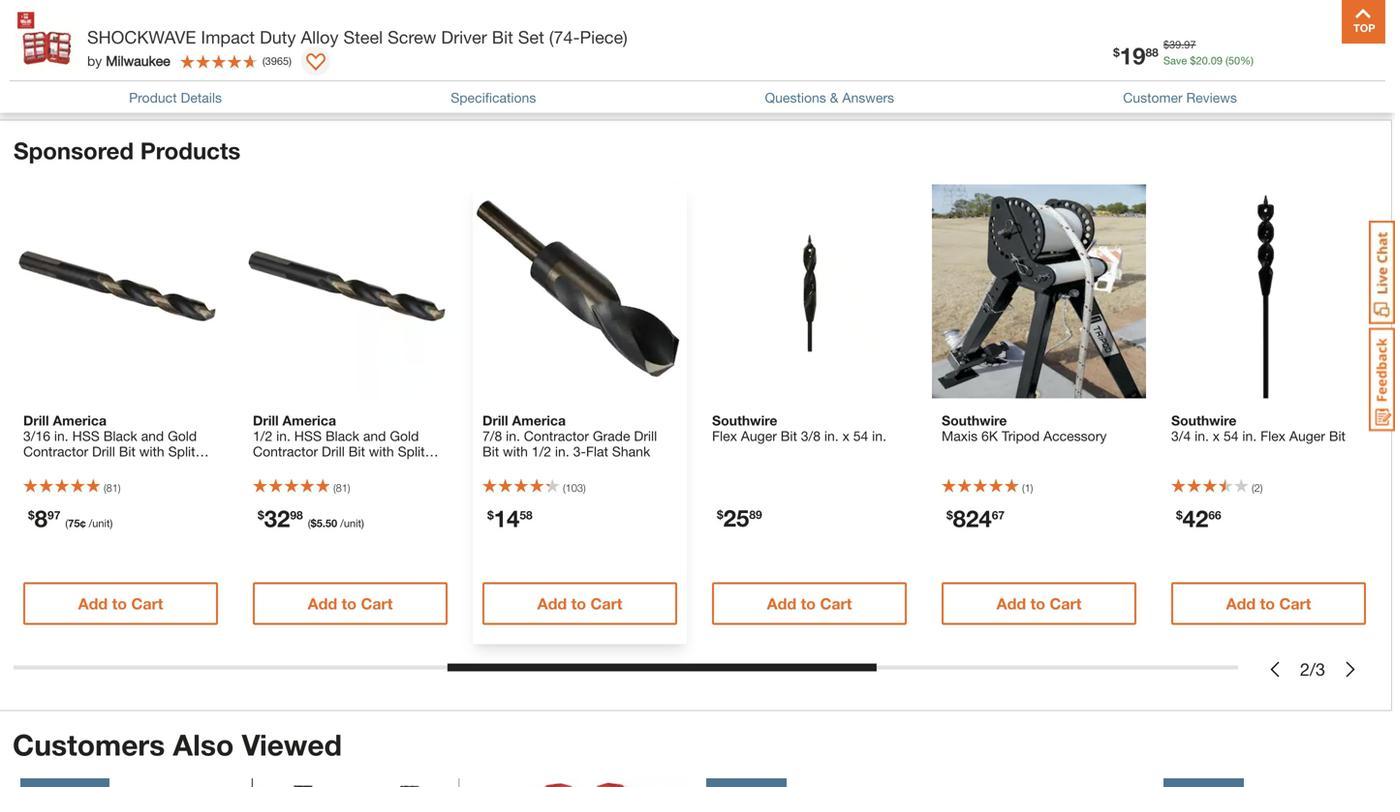 Task type: vqa. For each thing, say whether or not it's contained in the screenshot.
the leftmost Terms
no



Task type: describe. For each thing, give the bounding box(es) containing it.
( 2 )
[[1252, 482, 1263, 495]]

3- for 8
[[85, 459, 98, 475]]

32
[[264, 505, 290, 533]]

questions & answers
[[765, 90, 894, 106]]

09
[[1211, 54, 1223, 67]]

accessory
[[1044, 428, 1107, 444]]

black for 32
[[326, 428, 359, 444]]

to for drill america 7/8 in. contractor grade drill bit with 1/2 in. 3-flat shank
[[571, 595, 586, 614]]

0 horizontal spatial 2
[[1255, 482, 1261, 495]]

with for 8
[[139, 444, 164, 460]]

product
[[129, 90, 177, 106]]

cart for southwire maxis 6k tripod accessory
[[1050, 595, 1082, 614]]

milwaukee
[[106, 53, 170, 69]]

(74-
[[549, 27, 580, 47]]

7/8
[[483, 428, 502, 444]]

add to cart for drill america 3/16 in. hss black and gold contractor drill bit with split point and 3-flat shank (12- pack)
[[78, 595, 163, 614]]

to for southwire flex auger bit 3/8 in. x 54 in.
[[801, 595, 816, 614]]

display image
[[306, 53, 326, 73]]

$ right "save"
[[1190, 54, 1196, 67]]

3/16 in. hss black and gold contractor drill bit with split point and 3-flat shank (12-pack) image
[[14, 185, 228, 399]]

this is the last slide image
[[1344, 72, 1360, 88]]

$ for 8
[[28, 509, 35, 522]]

¢
[[80, 518, 86, 530]]

2 / 3
[[1300, 660, 1326, 680]]

cart for drill america 1/2 in. hss black and gold contractor drill bit with split point and 3-flat shank (6-pack)
[[361, 595, 393, 614]]

add to cart for drill america 7/8 in. contractor grade drill bit with 1/2 in. 3-flat shank
[[537, 595, 622, 614]]

88
[[1146, 45, 1159, 59]]

split for 32
[[398, 444, 425, 460]]

in. inside drill america 3/16 in. hss black and gold contractor drill bit with split point and 3-flat shank (12- pack)
[[54, 428, 69, 444]]

flex inside southwire 3/4 in. x 54 in. flex auger bit
[[1261, 428, 1286, 444]]

25
[[724, 504, 749, 532]]

drill america 1/2 in. hss black and gold contractor drill bit with split point and 3-flat shank (6-pack)
[[253, 413, 446, 475]]

screw
[[388, 27, 436, 47]]

bit inside drill america 1/2 in. hss black and gold contractor drill bit with split point and 3-flat shank (6-pack)
[[349, 444, 365, 460]]

8
[[35, 505, 48, 533]]

/ for 2
[[1310, 660, 1316, 680]]

3/8
[[801, 428, 821, 444]]

add to cart button for southwire flex auger bit 3/8 in. x 54 in.
[[712, 583, 907, 626]]

1 vertical spatial .
[[1208, 54, 1211, 67]]

customers also viewed
[[13, 728, 342, 763]]

$ for 25
[[717, 508, 724, 522]]

3965
[[265, 55, 289, 67]]

97 inside $ 19 88 $ 39 . 97 save $ 20 . 09 ( 50 %)
[[1184, 38, 1196, 51]]

3/4
[[1172, 428, 1191, 444]]

save
[[1164, 54, 1187, 67]]

maxfit ultra steel drill and driving bit set (120-piece) image
[[249, 779, 462, 788]]

89
[[749, 508, 762, 522]]

southwire inside southwire flex auger bit 3/8 in. x 54 in.
[[712, 413, 778, 429]]

1 / 1
[[1301, 69, 1327, 90]]

2 horizontal spatial 1
[[1317, 69, 1327, 90]]

0 vertical spatial .
[[1181, 38, 1184, 51]]

824
[[953, 505, 992, 533]]

add to cart button for drill america 1/2 in. hss black and gold contractor drill bit with split point and 3-flat shank (6-pack)
[[253, 583, 448, 626]]

pack) for 8
[[23, 475, 57, 491]]

steel
[[343, 27, 383, 47]]

add to cart for southwire maxis 6k tripod accessory
[[997, 595, 1082, 614]]

cart for southwire 3/4 in. x 54 in. flex auger bit
[[1280, 595, 1311, 614]]

southwire for 42
[[1172, 413, 1237, 429]]

flat for 32
[[328, 459, 350, 475]]

add to cart button for southwire maxis 6k tripod accessory
[[942, 583, 1137, 626]]

81 for 32
[[336, 482, 348, 495]]

shockwave impact duty alloy steel screw driver bit set (74-piece)
[[87, 27, 628, 47]]

( down tripod
[[1022, 482, 1025, 495]]

drill and impact drive kit (40-piece) image
[[706, 779, 920, 788]]

$ 32 98 ( $ 5 . 50 /unit )
[[258, 505, 364, 533]]

39
[[1170, 38, 1181, 51]]

to for drill america 1/2 in. hss black and gold contractor drill bit with split point and 3-flat shank (6-pack)
[[342, 595, 357, 614]]

$ 824 67
[[947, 505, 1005, 533]]

live chat image
[[1369, 221, 1395, 325]]

$ for 32
[[258, 509, 264, 522]]

grade
[[593, 428, 630, 444]]

$ 42 66
[[1176, 505, 1222, 533]]

54 inside southwire flex auger bit 3/8 in. x 54 in.
[[853, 428, 869, 444]]

impact
[[201, 27, 255, 47]]

( up $ 32 98 ( $ 5 . 50 /unit )
[[333, 482, 336, 495]]

3
[[1316, 660, 1326, 680]]

( up $ 8 97 ( 75 ¢ /unit )
[[104, 482, 106, 495]]

cart for southwire flex auger bit 3/8 in. x 54 in.
[[820, 595, 852, 614]]

to for southwire maxis 6k tripod accessory
[[1031, 595, 1046, 614]]

add to cart button for southwire 3/4 in. x 54 in. flex auger bit
[[1172, 583, 1366, 626]]

point for 32
[[253, 459, 284, 475]]

southwire flex auger bit 3/8 in. x 54 in.
[[712, 413, 887, 444]]

shockwave impact duty alloy steel screw driver bit set and shockwave impact duty titanium drill bit set (73-piece) image
[[1164, 779, 1377, 788]]

58
[[520, 509, 533, 522]]

3/16
[[23, 428, 50, 444]]

1 horizontal spatial 2
[[1300, 660, 1310, 680]]

flat inside drill america 7/8 in. contractor grade drill bit with 1/2 in. 3-flat shank
[[586, 444, 608, 460]]

tripod
[[1002, 428, 1040, 444]]

66
[[1209, 509, 1222, 522]]

( 103 )
[[563, 482, 586, 495]]

contractor for 8
[[23, 444, 88, 460]]

add to cart for drill america 1/2 in. hss black and gold contractor drill bit with split point and 3-flat shank (6-pack)
[[308, 595, 393, 614]]

81 for 8
[[106, 482, 118, 495]]

drill america 3/16 in. hss black and gold contractor drill bit with split point and 3-flat shank (12- pack)
[[23, 413, 197, 491]]

maxis
[[942, 428, 978, 444]]

maxfit screwdriving set with sleeve (30-piece) image
[[20, 779, 234, 788]]

(12-
[[166, 459, 190, 475]]

flex inside southwire flex auger bit 3/8 in. x 54 in.
[[712, 428, 737, 444]]

x inside southwire 3/4 in. x 54 in. flex auger bit
[[1213, 428, 1220, 444]]

with inside drill america 7/8 in. contractor grade drill bit with 1/2 in. 3-flat shank
[[503, 444, 528, 460]]

by milwaukee
[[87, 53, 170, 69]]

sponsored
[[14, 137, 134, 164]]

bit inside drill america 7/8 in. contractor grade drill bit with 1/2 in. 3-flat shank
[[483, 444, 499, 460]]

$ 8 97 ( 75 ¢ /unit )
[[28, 505, 113, 533]]

1 horizontal spatial 1
[[1301, 69, 1311, 90]]

flat for 8
[[98, 459, 120, 475]]

54 inside southwire 3/4 in. x 54 in. flex auger bit
[[1224, 428, 1239, 444]]

98
[[290, 509, 303, 522]]

product details
[[129, 90, 222, 106]]

50 inside $ 32 98 ( $ 5 . 50 /unit )
[[325, 518, 337, 530]]

/unit inside $ 8 97 ( 75 ¢ /unit )
[[89, 518, 110, 530]]

gold for 32
[[390, 428, 419, 444]]

southwire 3/4 in. x 54 in. flex auger bit
[[1172, 413, 1346, 444]]

97 inside $ 8 97 ( 75 ¢ /unit )
[[48, 509, 60, 522]]

this is the first slide image
[[1268, 72, 1284, 88]]

75
[[68, 518, 80, 530]]

add to cart button for drill america 3/16 in. hss black and gold contractor drill bit with split point and 3-flat shank (12- pack)
[[23, 583, 218, 626]]

products
[[140, 137, 241, 164]]



Task type: locate. For each thing, give the bounding box(es) containing it.
bit left set
[[492, 27, 513, 47]]

(6-
[[396, 459, 412, 475]]

contractor for 32
[[253, 444, 318, 460]]

14
[[494, 505, 520, 533]]

set
[[518, 27, 544, 47]]

customer
[[1123, 90, 1183, 106]]

shank for 8
[[124, 459, 162, 475]]

to
[[118, 15, 133, 33], [347, 15, 362, 33], [576, 15, 591, 33], [112, 595, 127, 614], [342, 595, 357, 614], [571, 595, 586, 614], [801, 595, 816, 614], [1031, 595, 1046, 614], [1260, 595, 1275, 614]]

pack) inside drill america 3/16 in. hss black and gold contractor drill bit with split point and 3-flat shank (12- pack)
[[23, 475, 57, 491]]

3- up $ 8 97 ( 75 ¢ /unit )
[[85, 459, 98, 475]]

1 horizontal spatial southwire
[[942, 413, 1007, 429]]

auger left '3/8'
[[741, 428, 777, 444]]

0 horizontal spatial split
[[168, 444, 195, 460]]

flat inside drill america 3/16 in. hss black and gold contractor drill bit with split point and 3-flat shank (12- pack)
[[98, 459, 120, 475]]

1 horizontal spatial black
[[326, 428, 359, 444]]

/ right this is the first slide icon
[[1311, 69, 1317, 90]]

shockwave
[[87, 27, 196, 47]]

add for southwire flex auger bit 3/8 in. x 54 in.
[[767, 595, 797, 614]]

point down 3/16
[[23, 459, 55, 475]]

3- for 32
[[315, 459, 328, 475]]

2 flex from the left
[[1261, 428, 1286, 444]]

add for southwire 3/4 in. x 54 in. flex auger bit
[[1226, 595, 1256, 614]]

1 horizontal spatial 97
[[1184, 38, 1196, 51]]

0 horizontal spatial pack)
[[23, 475, 57, 491]]

customer reviews button
[[1123, 88, 1237, 108], [1123, 88, 1237, 108]]

$ right 88
[[1164, 38, 1170, 51]]

0 horizontal spatial flex
[[712, 428, 737, 444]]

black inside drill america 3/16 in. hss black and gold contractor drill bit with split point and 3-flat shank (12- pack)
[[103, 428, 137, 444]]

customers
[[13, 728, 165, 763]]

1 horizontal spatial hss
[[294, 428, 322, 444]]

add for southwire maxis 6k tripod accessory
[[997, 595, 1026, 614]]

$ left 88
[[1114, 45, 1120, 59]]

1 54 from the left
[[853, 428, 869, 444]]

1 southwire from the left
[[712, 413, 778, 429]]

america right 3/16
[[53, 413, 107, 429]]

( down southwire 3/4 in. x 54 in. flex auger bit
[[1252, 482, 1255, 495]]

1 black from the left
[[103, 428, 137, 444]]

with inside drill america 1/2 in. hss black and gold contractor drill bit with split point and 3-flat shank (6-pack)
[[369, 444, 394, 460]]

( inside $ 8 97 ( 75 ¢ /unit )
[[65, 518, 68, 530]]

southwire for 824
[[942, 413, 1007, 429]]

split for 8
[[168, 444, 195, 460]]

1 split from the left
[[168, 444, 195, 460]]

0 horizontal spatial point
[[23, 459, 55, 475]]

0 vertical spatial /
[[1311, 69, 1317, 90]]

2 horizontal spatial america
[[512, 413, 566, 429]]

feedback link image
[[1369, 328, 1395, 432]]

southwire inside southwire maxis 6k tripod accessory
[[942, 413, 1007, 429]]

42
[[1183, 505, 1209, 533]]

0 horizontal spatial 54
[[853, 428, 869, 444]]

america
[[53, 413, 107, 429], [283, 413, 336, 429], [512, 413, 566, 429]]

0 vertical spatial 50
[[1229, 54, 1241, 67]]

1 horizontal spatial america
[[283, 413, 336, 429]]

50 inside $ 19 88 $ 39 . 97 save $ 20 . 09 ( 50 %)
[[1229, 54, 1241, 67]]

( down drill america 7/8 in. contractor grade drill bit with 1/2 in. 3-flat shank
[[563, 482, 566, 495]]

67
[[992, 509, 1005, 522]]

maxis 6k tripod accessory image
[[932, 185, 1146, 399]]

auger inside southwire 3/4 in. x 54 in. flex auger bit
[[1290, 428, 1326, 444]]

hss for 32
[[294, 428, 322, 444]]

southwire inside southwire 3/4 in. x 54 in. flex auger bit
[[1172, 413, 1237, 429]]

5
[[317, 518, 323, 530]]

1 with from the left
[[139, 444, 164, 460]]

97
[[1184, 38, 1196, 51], [48, 509, 60, 522]]

2 x from the left
[[1213, 428, 1220, 444]]

1 horizontal spatial with
[[369, 444, 394, 460]]

$ for 824
[[947, 509, 953, 522]]

1 horizontal spatial ( 81 )
[[333, 482, 350, 495]]

1/2 inside drill america 7/8 in. contractor grade drill bit with 1/2 in. 3-flat shank
[[532, 444, 551, 460]]

cart for drill america 3/16 in. hss black and gold contractor drill bit with split point and 3-flat shank (12- pack)
[[131, 595, 163, 614]]

0 horizontal spatial 1/2
[[253, 428, 273, 444]]

2 horizontal spatial southwire
[[1172, 413, 1237, 429]]

$ for 19
[[1114, 45, 1120, 59]]

3 southwire from the left
[[1172, 413, 1237, 429]]

1 horizontal spatial 54
[[1224, 428, 1239, 444]]

3- inside drill america 3/16 in. hss black and gold contractor drill bit with split point and 3-flat shank (12- pack)
[[85, 459, 98, 475]]

driver
[[441, 27, 487, 47]]

shank inside drill america 1/2 in. hss black and gold contractor drill bit with split point and 3-flat shank (6-pack)
[[354, 459, 392, 475]]

america right 7/8
[[512, 413, 566, 429]]

$ left 67
[[947, 509, 953, 522]]

( 81 ) up $ 32 98 ( $ 5 . 50 /unit )
[[333, 482, 350, 495]]

) inside $ 8 97 ( 75 ¢ /unit )
[[110, 518, 113, 530]]

2 black from the left
[[326, 428, 359, 444]]

( 81 )
[[104, 482, 121, 495], [333, 482, 350, 495]]

x inside southwire flex auger bit 3/8 in. x 54 in.
[[843, 428, 850, 444]]

x right '3/8'
[[843, 428, 850, 444]]

america for 32
[[283, 413, 336, 429]]

0 horizontal spatial contractor
[[23, 444, 88, 460]]

viewed
[[242, 728, 342, 763]]

&
[[830, 90, 839, 106]]

3- up $ 32 98 ( $ 5 . 50 /unit )
[[315, 459, 328, 475]]

alloy
[[301, 27, 339, 47]]

in. inside drill america 1/2 in. hss black and gold contractor drill bit with split point and 3-flat shank (6-pack)
[[276, 428, 291, 444]]

to for drill america 3/16 in. hss black and gold contractor drill bit with split point and 3-flat shank (12- pack)
[[112, 595, 127, 614]]

flex
[[712, 428, 737, 444], [1261, 428, 1286, 444]]

cart for drill america 7/8 in. contractor grade drill bit with 1/2 in. 3-flat shank
[[591, 595, 622, 614]]

shank
[[612, 444, 650, 460], [124, 459, 162, 475], [354, 459, 392, 475]]

81
[[106, 482, 118, 495], [336, 482, 348, 495]]

with right 7/8
[[503, 444, 528, 460]]

add for drill america 1/2 in. hss black and gold contractor drill bit with split point and 3-flat shank (6-pack)
[[308, 595, 337, 614]]

point up 32
[[253, 459, 284, 475]]

( left ¢
[[65, 518, 68, 530]]

1 hss from the left
[[72, 428, 100, 444]]

bit left (12-
[[119, 444, 136, 460]]

gold inside drill america 1/2 in. hss black and gold contractor drill bit with split point and 3-flat shank (6-pack)
[[390, 428, 419, 444]]

top button
[[1342, 0, 1386, 44]]

point
[[23, 459, 55, 475], [253, 459, 284, 475]]

with left (12-
[[139, 444, 164, 460]]

in.
[[54, 428, 69, 444], [276, 428, 291, 444], [506, 428, 520, 444], [825, 428, 839, 444], [872, 428, 887, 444], [1195, 428, 1209, 444], [1243, 428, 1257, 444], [555, 444, 570, 460]]

gold
[[168, 428, 197, 444], [390, 428, 419, 444]]

point inside drill america 1/2 in. hss black and gold contractor drill bit with split point and 3-flat shank (6-pack)
[[253, 459, 284, 475]]

( 1 )
[[1022, 482, 1033, 495]]

( right 09
[[1226, 54, 1229, 67]]

103
[[566, 482, 583, 495]]

1 horizontal spatial auger
[[1290, 428, 1326, 444]]

( left the 5
[[308, 518, 311, 530]]

( inside $ 32 98 ( $ 5 . 50 /unit )
[[308, 518, 311, 530]]

auger left feedback link image
[[1290, 428, 1326, 444]]

2 left 3
[[1300, 660, 1310, 680]]

to for southwire 3/4 in. x 54 in. flex auger bit
[[1260, 595, 1275, 614]]

1 auger from the left
[[741, 428, 777, 444]]

$ left '58'
[[487, 509, 494, 522]]

0 horizontal spatial black
[[103, 428, 137, 444]]

bit left feedback link image
[[1329, 428, 1346, 444]]

add to cart button for drill america 7/8 in. contractor grade drill bit with 1/2 in. 3-flat shank
[[483, 583, 677, 626]]

1 gold from the left
[[168, 428, 197, 444]]

$ left 66
[[1176, 509, 1183, 522]]

gold for 8
[[168, 428, 197, 444]]

0 horizontal spatial 3-
[[85, 459, 98, 475]]

1 down tripod
[[1025, 482, 1031, 495]]

contractor inside drill america 1/2 in. hss black and gold contractor drill bit with split point and 3-flat shank (6-pack)
[[253, 444, 318, 460]]

$ 19 88 $ 39 . 97 save $ 20 . 09 ( 50 %)
[[1114, 38, 1254, 69]]

shank inside drill america 3/16 in. hss black and gold contractor drill bit with split point and 3-flat shank (12- pack)
[[124, 459, 162, 475]]

$ for 42
[[1176, 509, 1183, 522]]

also
[[173, 728, 234, 763]]

0 horizontal spatial with
[[139, 444, 164, 460]]

0 horizontal spatial southwire
[[712, 413, 778, 429]]

hss right 3/16
[[72, 428, 100, 444]]

shank for 32
[[354, 459, 392, 475]]

contractor inside drill america 3/16 in. hss black and gold contractor drill bit with split point and 3-flat shank (12- pack)
[[23, 444, 88, 460]]

1 flex from the left
[[712, 428, 737, 444]]

/ for 1
[[1311, 69, 1317, 90]]

0 vertical spatial 97
[[1184, 38, 1196, 51]]

1 horizontal spatial 50
[[1229, 54, 1241, 67]]

1 horizontal spatial 1/2
[[532, 444, 551, 460]]

20
[[1196, 54, 1208, 67]]

1 horizontal spatial split
[[398, 444, 425, 460]]

add for drill america 7/8 in. contractor grade drill bit with 1/2 in. 3-flat shank
[[537, 595, 567, 614]]

81 up $ 32 98 ( $ 5 . 50 /unit )
[[336, 482, 348, 495]]

1 horizontal spatial 3-
[[315, 459, 328, 475]]

2 /unit from the left
[[340, 518, 361, 530]]

1 horizontal spatial shank
[[354, 459, 392, 475]]

0 horizontal spatial gold
[[168, 428, 197, 444]]

flex auger bit 3/8 in. x 54 in. image
[[703, 185, 917, 399]]

america inside drill america 7/8 in. contractor grade drill bit with 1/2 in. 3-flat shank
[[512, 413, 566, 429]]

bit inside southwire flex auger bit 3/8 in. x 54 in.
[[781, 428, 797, 444]]

duty
[[260, 27, 296, 47]]

$ inside $ 42 66
[[1176, 509, 1183, 522]]

1
[[1301, 69, 1311, 90], [1317, 69, 1327, 90], [1025, 482, 1031, 495]]

answers
[[842, 90, 894, 106]]

hss
[[72, 428, 100, 444], [294, 428, 322, 444]]

contractor left the grade
[[524, 428, 589, 444]]

1/2 inside drill america 1/2 in. hss black and gold contractor drill bit with split point and 3-flat shank (6-pack)
[[253, 428, 273, 444]]

6k
[[982, 428, 998, 444]]

specifications button
[[451, 88, 536, 108], [451, 88, 536, 108]]

hss up "98" on the bottom left of page
[[294, 428, 322, 444]]

$ left "75"
[[28, 509, 35, 522]]

) inside $ 32 98 ( $ 5 . 50 /unit )
[[361, 518, 364, 530]]

split inside drill america 1/2 in. hss black and gold contractor drill bit with split point and 3-flat shank (6-pack)
[[398, 444, 425, 460]]

previous slide image
[[1267, 662, 1283, 678]]

$ inside $ 8 97 ( 75 ¢ /unit )
[[28, 509, 35, 522]]

add to cart for southwire 3/4 in. x 54 in. flex auger bit
[[1226, 595, 1311, 614]]

0 horizontal spatial /unit
[[89, 518, 110, 530]]

2 auger from the left
[[1290, 428, 1326, 444]]

( inside $ 19 88 $ 39 . 97 save $ 20 . 09 ( 50 %)
[[1226, 54, 1229, 67]]

( 81 ) for 8
[[104, 482, 121, 495]]

2 horizontal spatial contractor
[[524, 428, 589, 444]]

0 horizontal spatial x
[[843, 428, 850, 444]]

$ left 89
[[717, 508, 724, 522]]

flat inside drill america 1/2 in. hss black and gold contractor drill bit with split point and 3-flat shank (6-pack)
[[328, 459, 350, 475]]

southwire
[[712, 413, 778, 429], [942, 413, 1007, 429], [1172, 413, 1237, 429]]

2 horizontal spatial with
[[503, 444, 528, 460]]

1 vertical spatial 2
[[1300, 660, 1310, 680]]

details
[[181, 90, 222, 106]]

1 horizontal spatial /unit
[[340, 518, 361, 530]]

hss for 8
[[72, 428, 100, 444]]

0 horizontal spatial flat
[[98, 459, 120, 475]]

black inside drill america 1/2 in. hss black and gold contractor drill bit with split point and 3-flat shank (6-pack)
[[326, 428, 359, 444]]

add to cart
[[84, 15, 169, 33], [313, 15, 398, 33], [542, 15, 627, 33], [78, 595, 163, 614], [308, 595, 393, 614], [537, 595, 622, 614], [767, 595, 852, 614], [997, 595, 1082, 614], [1226, 595, 1311, 614]]

0 horizontal spatial 1
[[1025, 482, 1031, 495]]

drill
[[23, 413, 49, 429], [253, 413, 279, 429], [483, 413, 508, 429], [634, 428, 657, 444], [92, 444, 115, 460], [322, 444, 345, 460]]

1/2 in. hss black and gold contractor drill bit with split point and 3-flat shank (6-pack) image
[[243, 185, 457, 399]]

2 81 from the left
[[336, 482, 348, 495]]

0 horizontal spatial hss
[[72, 428, 100, 444]]

2 54 from the left
[[1224, 428, 1239, 444]]

point inside drill america 3/16 in. hss black and gold contractor drill bit with split point and 3-flat shank (12- pack)
[[23, 459, 55, 475]]

7/8 in. contractor grade drill bit with 1/2 in. 3-flat shank image
[[473, 185, 687, 399]]

2
[[1255, 482, 1261, 495], [1300, 660, 1310, 680]]

54
[[853, 428, 869, 444], [1224, 428, 1239, 444]]

3- inside drill america 7/8 in. contractor grade drill bit with 1/2 in. 3-flat shank
[[573, 444, 586, 460]]

1 horizontal spatial pack)
[[412, 459, 446, 475]]

1 /unit from the left
[[89, 518, 110, 530]]

0 horizontal spatial .
[[323, 518, 325, 530]]

1 left this is the last slide icon
[[1317, 69, 1327, 90]]

with for 32
[[369, 444, 394, 460]]

gold inside drill america 3/16 in. hss black and gold contractor drill bit with split point and 3-flat shank (12- pack)
[[168, 428, 197, 444]]

1 horizontal spatial x
[[1213, 428, 1220, 444]]

next slide image
[[1343, 662, 1359, 678]]

( down duty
[[262, 55, 265, 67]]

$ inside $ 824 67
[[947, 509, 953, 522]]

3-
[[573, 444, 586, 460], [85, 459, 98, 475], [315, 459, 328, 475]]

/unit right ¢
[[89, 518, 110, 530]]

black up $ 32 98 ( $ 5 . 50 /unit )
[[326, 428, 359, 444]]

flat
[[586, 444, 608, 460], [98, 459, 120, 475], [328, 459, 350, 475]]

. inside $ 32 98 ( $ 5 . 50 /unit )
[[323, 518, 325, 530]]

gold up (6-
[[390, 428, 419, 444]]

2 vertical spatial .
[[323, 518, 325, 530]]

( 81 ) for 32
[[333, 482, 350, 495]]

3- left the grade
[[573, 444, 586, 460]]

2 horizontal spatial shank
[[612, 444, 650, 460]]

3 with from the left
[[503, 444, 528, 460]]

1 horizontal spatial contractor
[[253, 444, 318, 460]]

america up "98" on the bottom left of page
[[283, 413, 336, 429]]

2 horizontal spatial 3-
[[573, 444, 586, 460]]

( 81 ) up $ 8 97 ( 75 ¢ /unit )
[[104, 482, 121, 495]]

2 down southwire 3/4 in. x 54 in. flex auger bit
[[1255, 482, 1261, 495]]

black right 3/16
[[103, 428, 137, 444]]

2 horizontal spatial .
[[1208, 54, 1211, 67]]

questions
[[765, 90, 826, 106]]

%)
[[1241, 54, 1254, 67]]

0 vertical spatial 2
[[1255, 482, 1261, 495]]

50 right the 5
[[325, 518, 337, 530]]

1/2 right 7/8
[[532, 444, 551, 460]]

( 3965 )
[[262, 55, 292, 67]]

0 horizontal spatial 97
[[48, 509, 60, 522]]

. right "98" on the bottom left of page
[[323, 518, 325, 530]]

split inside drill america 3/16 in. hss black and gold contractor drill bit with split point and 3-flat shank (12- pack)
[[168, 444, 195, 460]]

black
[[103, 428, 137, 444], [326, 428, 359, 444]]

0 horizontal spatial ( 81 )
[[104, 482, 121, 495]]

drill america 7/8 in. contractor grade drill bit with 1/2 in. 3-flat shank
[[483, 413, 657, 460]]

add for drill america 3/16 in. hss black and gold contractor drill bit with split point and 3-flat shank (12- pack)
[[78, 595, 108, 614]]

.
[[1181, 38, 1184, 51], [1208, 54, 1211, 67], [323, 518, 325, 530]]

shank inside drill america 7/8 in. contractor grade drill bit with 1/2 in. 3-flat shank
[[612, 444, 650, 460]]

sponsored products
[[14, 137, 241, 164]]

/unit right the 5
[[340, 518, 361, 530]]

2 with from the left
[[369, 444, 394, 460]]

/
[[1311, 69, 1317, 90], [1310, 660, 1316, 680]]

1 america from the left
[[53, 413, 107, 429]]

with inside drill america 3/16 in. hss black and gold contractor drill bit with split point and 3-flat shank (12- pack)
[[139, 444, 164, 460]]

by
[[87, 53, 102, 69]]

2 horizontal spatial flat
[[586, 444, 608, 460]]

shockwave impact duty alloy steel screw driver bit set (70-piece) image
[[478, 779, 691, 788]]

contractor up "98" on the bottom left of page
[[253, 444, 318, 460]]

1 horizontal spatial 81
[[336, 482, 348, 495]]

0 horizontal spatial 50
[[325, 518, 337, 530]]

cart
[[138, 15, 169, 33], [366, 15, 398, 33], [595, 15, 627, 33], [131, 595, 163, 614], [361, 595, 393, 614], [591, 595, 622, 614], [820, 595, 852, 614], [1050, 595, 1082, 614], [1280, 595, 1311, 614]]

bit up 14
[[483, 444, 499, 460]]

54 right 3/4
[[1224, 428, 1239, 444]]

1 ( 81 ) from the left
[[104, 482, 121, 495]]

50 right 09
[[1229, 54, 1241, 67]]

$ 25 89
[[717, 504, 762, 532]]

97 left "75"
[[48, 509, 60, 522]]

3/4 in. x 54 in. flex auger bit image
[[1162, 185, 1376, 399]]

america inside drill america 3/16 in. hss black and gold contractor drill bit with split point and 3-flat shank (12- pack)
[[53, 413, 107, 429]]

1 vertical spatial /
[[1310, 660, 1316, 680]]

with left (6-
[[369, 444, 394, 460]]

and
[[141, 428, 164, 444], [363, 428, 386, 444], [58, 459, 81, 475], [288, 459, 311, 475]]

54 right '3/8'
[[853, 428, 869, 444]]

gold up (12-
[[168, 428, 197, 444]]

pack)
[[412, 459, 446, 475], [23, 475, 57, 491]]

0 horizontal spatial america
[[53, 413, 107, 429]]

reviews
[[1187, 90, 1237, 106]]

bit inside drill america 3/16 in. hss black and gold contractor drill bit with split point and 3-flat shank (12- pack)
[[119, 444, 136, 460]]

southwire maxis 6k tripod accessory
[[942, 413, 1107, 444]]

1 horizontal spatial gold
[[390, 428, 419, 444]]

1 right this is the first slide icon
[[1301, 69, 1311, 90]]

1 horizontal spatial point
[[253, 459, 284, 475]]

$
[[1164, 38, 1170, 51], [1114, 45, 1120, 59], [1190, 54, 1196, 67], [717, 508, 724, 522], [28, 509, 35, 522], [258, 509, 264, 522], [487, 509, 494, 522], [947, 509, 953, 522], [1176, 509, 1183, 522], [311, 518, 317, 530]]

/unit inside $ 32 98 ( $ 5 . 50 /unit )
[[340, 518, 361, 530]]

piece)
[[580, 27, 628, 47]]

. up "save"
[[1181, 38, 1184, 51]]

bit inside southwire 3/4 in. x 54 in. flex auger bit
[[1329, 428, 1346, 444]]

bit left (6-
[[349, 444, 365, 460]]

2 gold from the left
[[390, 428, 419, 444]]

hss inside drill america 3/16 in. hss black and gold contractor drill bit with split point and 3-flat shank (12- pack)
[[72, 428, 100, 444]]

product image image
[[15, 10, 78, 73]]

specifications
[[451, 90, 536, 106]]

1 vertical spatial 50
[[325, 518, 337, 530]]

. right "save"
[[1208, 54, 1211, 67]]

1 x from the left
[[843, 428, 850, 444]]

$ inside $ 14 58
[[487, 509, 494, 522]]

$ 14 58
[[487, 505, 533, 533]]

$ for 14
[[487, 509, 494, 522]]

81 up $ 8 97 ( 75 ¢ /unit )
[[106, 482, 118, 495]]

2 southwire from the left
[[942, 413, 1007, 429]]

19
[[1120, 42, 1146, 69]]

1 81 from the left
[[106, 482, 118, 495]]

product details button
[[129, 88, 222, 108], [129, 88, 222, 108]]

1 point from the left
[[23, 459, 55, 475]]

point for 8
[[23, 459, 55, 475]]

flex up 25
[[712, 428, 737, 444]]

customer reviews
[[1123, 90, 1237, 106]]

$ right "98" on the bottom left of page
[[311, 518, 317, 530]]

2 point from the left
[[253, 459, 284, 475]]

1 horizontal spatial flat
[[328, 459, 350, 475]]

contractor inside drill america 7/8 in. contractor grade drill bit with 1/2 in. 3-flat shank
[[524, 428, 589, 444]]

50
[[1229, 54, 1241, 67], [325, 518, 337, 530]]

$ left "98" on the bottom left of page
[[258, 509, 264, 522]]

1 horizontal spatial .
[[1181, 38, 1184, 51]]

0 horizontal spatial 81
[[106, 482, 118, 495]]

hss inside drill america 1/2 in. hss black and gold contractor drill bit with split point and 3-flat shank (6-pack)
[[294, 428, 322, 444]]

contractor up $ 8 97 ( 75 ¢ /unit )
[[23, 444, 88, 460]]

1/2 up 32
[[253, 428, 273, 444]]

add to cart for southwire flex auger bit 3/8 in. x 54 in.
[[767, 595, 852, 614]]

black for 8
[[103, 428, 137, 444]]

/ right previous slide image
[[1310, 660, 1316, 680]]

pack) inside drill america 1/2 in. hss black and gold contractor drill bit with split point and 3-flat shank (6-pack)
[[412, 459, 446, 475]]

america for 8
[[53, 413, 107, 429]]

3 america from the left
[[512, 413, 566, 429]]

1 horizontal spatial flex
[[1261, 428, 1286, 444]]

0 horizontal spatial auger
[[741, 428, 777, 444]]

$ inside $ 25 89
[[717, 508, 724, 522]]

2 ( 81 ) from the left
[[333, 482, 350, 495]]

bit left '3/8'
[[781, 428, 797, 444]]

2 hss from the left
[[294, 428, 322, 444]]

1 vertical spatial 97
[[48, 509, 60, 522]]

bit
[[492, 27, 513, 47], [781, 428, 797, 444], [1329, 428, 1346, 444], [119, 444, 136, 460], [349, 444, 365, 460], [483, 444, 499, 460]]

flex up '( 2 )'
[[1261, 428, 1286, 444]]

america inside drill america 1/2 in. hss black and gold contractor drill bit with split point and 3-flat shank (6-pack)
[[283, 413, 336, 429]]

2 america from the left
[[283, 413, 336, 429]]

3- inside drill america 1/2 in. hss black and gold contractor drill bit with split point and 3-flat shank (6-pack)
[[315, 459, 328, 475]]

2 split from the left
[[398, 444, 425, 460]]

97 right the 39 on the top of page
[[1184, 38, 1196, 51]]

auger inside southwire flex auger bit 3/8 in. x 54 in.
[[741, 428, 777, 444]]

pack) for 32
[[412, 459, 446, 475]]

x right 3/4
[[1213, 428, 1220, 444]]

0 horizontal spatial shank
[[124, 459, 162, 475]]



